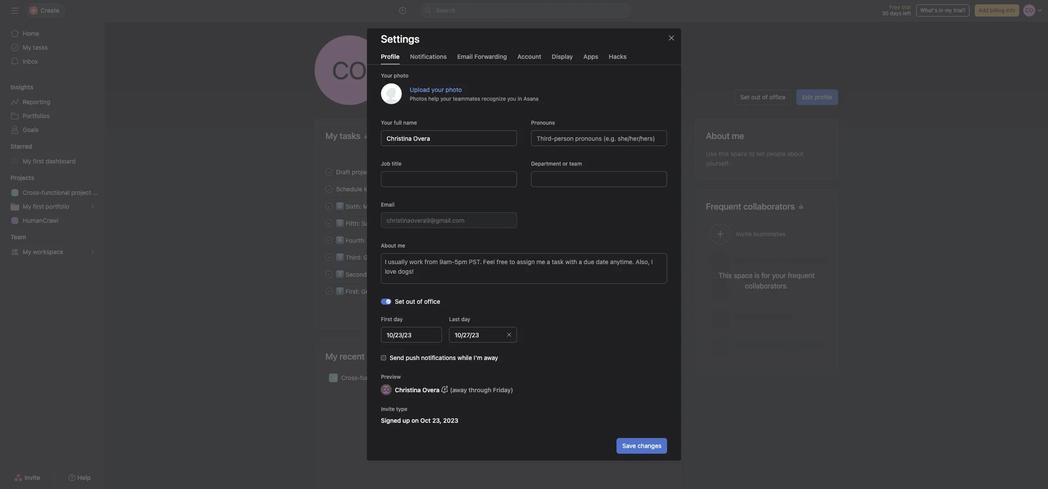 Task type: vqa. For each thing, say whether or not it's contained in the screenshot.
"Upload new photo"
yes



Task type: locate. For each thing, give the bounding box(es) containing it.
1 horizontal spatial invite
[[381, 407, 395, 413]]

inbox
[[23, 58, 38, 65]]

this
[[719, 150, 729, 158]]

my down team
[[23, 248, 31, 256]]

2 completed checkbox from the top
[[324, 184, 334, 195]]

1 vertical spatial plan
[[411, 375, 423, 382]]

2 vertical spatial tasks
[[422, 288, 437, 296]]

1 horizontal spatial out
[[752, 93, 761, 101]]

add billing info button
[[975, 4, 1020, 17]]

plan
[[93, 189, 105, 196], [411, 375, 423, 382]]

None text field
[[381, 131, 517, 146], [381, 172, 517, 187], [531, 172, 668, 187], [381, 213, 517, 228], [381, 131, 517, 146], [381, 172, 517, 187], [531, 172, 668, 187], [381, 213, 517, 228]]

projects element
[[0, 170, 105, 230]]

in right "collaborating"
[[438, 220, 443, 227]]

1 vertical spatial your
[[441, 95, 452, 102]]

completed checkbox left draft at the left of the page
[[324, 167, 334, 177]]

completed checkbox left 2️⃣
[[324, 269, 334, 280]]

my for my workspace
[[23, 248, 31, 256]]

– right today
[[649, 169, 652, 176]]

0 horizontal spatial project
[[71, 189, 91, 196]]

free
[[890, 4, 901, 10]]

0 horizontal spatial set
[[395, 298, 405, 306]]

0 vertical spatial of
[[763, 93, 768, 101]]

functional up portfolio on the left top of the page
[[42, 189, 70, 196]]

of right top
[[401, 237, 407, 245]]

apps
[[584, 53, 599, 60]]

search button
[[421, 3, 631, 17]]

completed image left 3️⃣
[[324, 252, 334, 263]]

2:29pm
[[407, 76, 429, 83]]

email forwarding button
[[458, 53, 507, 65]]

project up my first portfolio link
[[71, 189, 91, 196]]

completed image left 2️⃣
[[324, 269, 334, 280]]

completed checkbox left 5️⃣ at the left top of page
[[324, 218, 334, 229]]

1 horizontal spatial cross-functional project plan
[[341, 375, 423, 382]]

1 vertical spatial you
[[455, 271, 466, 279]]

1️⃣
[[336, 288, 344, 296]]

completed checkbox left the "4️⃣"
[[324, 235, 334, 246]]

3 completed checkbox from the top
[[324, 252, 334, 263]]

–
[[649, 169, 652, 176], [660, 186, 663, 193]]

1 day from the left
[[394, 317, 403, 323]]

my tasks
[[326, 131, 361, 141]]

my up humancrawl
[[23, 203, 31, 210]]

invite inside invite type signed up on oct 23, 2023
[[381, 407, 395, 413]]

0 vertical spatial oct 30
[[654, 254, 671, 261]]

I usually work from 9am-5pm PST. Feel free to assign me a task with a due date anytime. Also, I love dogs! text field
[[381, 254, 668, 284]]

1 vertical spatial 30
[[664, 254, 671, 261]]

your photo
[[381, 73, 409, 79]]

tasks down home at the top left
[[33, 44, 48, 51]]

1 vertical spatial cross-functional project plan link
[[315, 370, 681, 387]]

invite button
[[8, 471, 46, 486]]

1 horizontal spatial plan
[[411, 375, 423, 382]]

0 vertical spatial your
[[381, 73, 393, 79]]

cross- down projects
[[23, 189, 42, 196]]

set out of office switch
[[381, 299, 392, 305]]

1 your from the top
[[381, 73, 393, 79]]

1 first from the top
[[33, 158, 44, 165]]

photo down profile button
[[394, 73, 409, 79]]

tell
[[757, 150, 765, 158]]

first:
[[346, 288, 360, 296]]

0 vertical spatial asana
[[524, 95, 539, 102]]

None text field
[[381, 327, 442, 343]]

email inside button
[[458, 53, 473, 60]]

get for started
[[361, 288, 372, 296]]

you for for
[[455, 271, 466, 279]]

out
[[752, 93, 761, 101], [406, 298, 415, 306]]

in
[[939, 7, 944, 14], [518, 95, 522, 102], [438, 220, 443, 227]]

your left full
[[381, 120, 393, 126]]

completed checkbox left schedule
[[324, 184, 334, 195]]

6️⃣
[[336, 203, 344, 210]]

Send push notifications while I'm away checkbox
[[381, 356, 386, 361]]

office inside button
[[770, 93, 786, 101]]

my for my recent projects
[[326, 352, 338, 362]]

functional down send push notifications while i'm away checkbox
[[360, 375, 388, 382]]

completed image left 5️⃣ at the left top of page
[[324, 218, 334, 229]]

Completed checkbox
[[324, 167, 334, 177], [324, 184, 334, 195], [324, 218, 334, 229], [324, 269, 334, 280]]

0 vertical spatial co
[[332, 56, 367, 85]]

completed checkbox for 3️⃣
[[324, 252, 334, 263]]

first up humancrawl
[[33, 203, 44, 210]]

or
[[563, 161, 568, 167]]

0 horizontal spatial invite
[[24, 475, 40, 482]]

you for recognize
[[508, 95, 517, 102]]

2 completed checkbox from the top
[[324, 235, 334, 246]]

you right for
[[455, 271, 466, 279]]

1 horizontal spatial tasks
[[422, 288, 437, 296]]

completed checkbox left 1️⃣
[[324, 286, 334, 297]]

get right the 'third:'
[[364, 254, 374, 262]]

you inside the upload your photo photos help your teammates recognize you in asana
[[508, 95, 517, 102]]

my inside starred element
[[23, 158, 31, 165]]

1 vertical spatial –
[[660, 186, 663, 193]]

time left the by on the top of the page
[[377, 220, 389, 227]]

first day
[[381, 317, 403, 323]]

cross-functional project plan link down away on the left of the page
[[315, 370, 681, 387]]

1 oct 30 from the top
[[654, 254, 671, 261]]

office
[[770, 93, 786, 101], [424, 298, 440, 306]]

completed image
[[324, 167, 334, 177], [324, 184, 334, 195], [324, 201, 334, 212], [324, 218, 334, 229], [324, 269, 334, 280], [324, 286, 334, 297]]

1 horizontal spatial cross-functional project plan link
[[315, 370, 681, 387]]

list image
[[331, 376, 336, 381]]

1 vertical spatial set out of office
[[395, 298, 440, 306]]

my for my first portfolio
[[23, 203, 31, 210]]

recognize
[[482, 95, 506, 102]]

0 vertical spatial office
[[770, 93, 786, 101]]

0 horizontal spatial on
[[382, 237, 389, 245]]

my up the inbox
[[23, 44, 31, 51]]

1 vertical spatial first
[[33, 203, 44, 210]]

work right make on the left of page
[[380, 203, 394, 210]]

display button
[[552, 53, 573, 65]]

1 horizontal spatial set out of office
[[741, 93, 786, 101]]

starred element
[[0, 139, 105, 170]]

first left dashboard on the top of page
[[33, 158, 44, 165]]

1 horizontal spatial work
[[436, 237, 450, 245]]

invite
[[381, 407, 395, 413], [24, 475, 40, 482]]

Third-person pronouns (e.g. she/her/hers) text field
[[531, 131, 668, 146]]

1 completed checkbox from the top
[[324, 201, 334, 212]]

0 vertical spatial completed image
[[324, 235, 334, 246]]

0 horizontal spatial work
[[380, 203, 394, 210]]

1 vertical spatial completed image
[[324, 252, 334, 263]]

0 vertical spatial cross-functional project plan link
[[5, 186, 105, 200]]

cross-functional project plan down send push notifications while i'm away checkbox
[[341, 375, 423, 382]]

4 completed checkbox from the top
[[324, 269, 334, 280]]

email right make on the left of page
[[381, 202, 395, 208]]

1 horizontal spatial in
[[518, 95, 522, 102]]

photo up teammates
[[446, 86, 462, 93]]

your for your photo
[[381, 120, 393, 126]]

completed image left 1️⃣
[[324, 286, 334, 297]]

1 vertical spatial save
[[623, 443, 636, 450]]

completed checkbox left the 6️⃣
[[324, 201, 334, 212]]

completed image left draft at the left of the page
[[324, 167, 334, 177]]

my for my tasks
[[23, 44, 31, 51]]

1 vertical spatial oct 30 button
[[654, 271, 671, 278]]

on inside invite type signed up on oct 23, 2023
[[412, 417, 419, 425]]

notifications
[[410, 53, 447, 60]]

completed image left the "4️⃣"
[[324, 235, 334, 246]]

what's
[[921, 7, 938, 14]]

search list box
[[421, 3, 631, 17]]

3 completed checkbox from the top
[[324, 218, 334, 229]]

my inside the projects 'element'
[[23, 203, 31, 210]]

my for my first dashboard
[[23, 158, 31, 165]]

day right the last
[[461, 317, 471, 323]]

co left profile button
[[332, 56, 367, 85]]

christina overa
[[395, 387, 440, 394]]

billing
[[991, 7, 1005, 14]]

invite for invite
[[24, 475, 40, 482]]

get right first:
[[361, 288, 372, 296]]

1 vertical spatial out
[[406, 298, 415, 306]]

30 inside free trial 30 days left
[[882, 10, 889, 17]]

your up the help
[[432, 86, 444, 93]]

in right recognize
[[518, 95, 522, 102]]

– right 24
[[660, 186, 663, 193]]

1 vertical spatial in
[[518, 95, 522, 102]]

your for settings
[[381, 73, 393, 79]]

manageable
[[395, 203, 430, 210]]

kickoff
[[364, 186, 383, 193]]

2 first from the top
[[33, 203, 44, 210]]

1 vertical spatial oct 30
[[654, 271, 671, 278]]

oct 30 for 2️⃣ second: find the layout that's right for you
[[654, 271, 671, 278]]

0 vertical spatial oct 30 button
[[654, 254, 671, 261]]

email for email forwarding
[[458, 53, 473, 60]]

work up 'sections'
[[436, 237, 450, 245]]

2 day from the left
[[461, 317, 471, 323]]

1 horizontal spatial day
[[461, 317, 471, 323]]

cross-functional project plan inside the projects 'element'
[[23, 189, 105, 196]]

on right up
[[412, 417, 419, 425]]

completed image for 6️⃣
[[324, 201, 334, 212]]

started
[[373, 288, 393, 296]]

2 horizontal spatial tasks
[[654, 133, 667, 139]]

find
[[370, 271, 383, 279]]

1 vertical spatial on
[[412, 417, 419, 425]]

4 completed image from the top
[[324, 218, 334, 229]]

2 oct 30 from the top
[[654, 271, 671, 278]]

0 vertical spatial cross-functional project plan
[[23, 189, 105, 196]]

1 completed image from the top
[[324, 167, 334, 177]]

save right fifth:
[[362, 220, 375, 227]]

1 oct 30 button from the top
[[654, 254, 671, 261]]

2 horizontal spatial of
[[763, 93, 768, 101]]

cross-
[[23, 189, 42, 196], [341, 375, 360, 382]]

upload new photo image
[[381, 83, 402, 104]]

your down profile button
[[381, 73, 393, 79]]

teammates
[[453, 95, 480, 102]]

completed checkbox for draft
[[324, 167, 334, 177]]

stay
[[368, 237, 380, 245]]

co down preview at the bottom
[[382, 387, 390, 393]]

with
[[405, 254, 417, 262]]

Completed checkbox
[[324, 201, 334, 212], [324, 235, 334, 246], [324, 252, 334, 263], [324, 286, 334, 297]]

asana up the pronouns
[[524, 95, 539, 102]]

0 vertical spatial tasks
[[33, 44, 48, 51]]

0 horizontal spatial email
[[381, 202, 395, 208]]

1 horizontal spatial on
[[412, 417, 419, 425]]

name
[[403, 120, 417, 126]]

0 vertical spatial invite
[[381, 407, 395, 413]]

email left forwarding in the top of the page
[[458, 53, 473, 60]]

2 your from the top
[[381, 120, 393, 126]]

starred button
[[0, 142, 32, 151]]

you right recognize
[[508, 95, 517, 102]]

photo inside the upload your photo photos help your teammates recognize you in asana
[[446, 86, 462, 93]]

0 horizontal spatial tasks
[[33, 44, 48, 51]]

0 vertical spatial get
[[364, 254, 374, 262]]

1 horizontal spatial time
[[446, 76, 458, 83]]

1 vertical spatial set
[[395, 298, 405, 306]]

1 vertical spatial project
[[71, 189, 91, 196]]

0 vertical spatial photo
[[394, 73, 409, 79]]

time right local
[[446, 76, 458, 83]]

my right using
[[412, 288, 420, 296]]

push
[[406, 355, 420, 362]]

0 horizontal spatial functional
[[42, 189, 70, 196]]

1 vertical spatial co
[[382, 387, 390, 393]]

project left brief
[[352, 169, 372, 176]]

oct 30 button for 3️⃣ third: get organized with sections
[[654, 254, 671, 261]]

fourth:
[[346, 237, 366, 245]]

teams element
[[0, 230, 105, 261]]

asana
[[524, 95, 539, 102], [444, 220, 462, 227]]

completed image for schedule
[[324, 184, 334, 195]]

0 horizontal spatial you
[[455, 271, 466, 279]]

day for first day
[[394, 317, 403, 323]]

people
[[767, 150, 786, 158]]

on
[[382, 237, 389, 245], [412, 417, 419, 425]]

completed image left the 6️⃣
[[324, 201, 334, 212]]

left
[[903, 10, 912, 17]]

account
[[518, 53, 542, 60]]

clear date image
[[507, 333, 512, 338]]

my inside teams element
[[23, 248, 31, 256]]

meeting
[[385, 186, 408, 193]]

2 horizontal spatial in
[[939, 7, 944, 14]]

that's
[[414, 271, 430, 279]]

project
[[352, 169, 372, 176], [71, 189, 91, 196], [390, 375, 410, 382]]

0 vertical spatial plan
[[93, 189, 105, 196]]

cross-functional project plan link up portfolio on the left top of the page
[[5, 186, 105, 200]]

notifications button
[[410, 53, 447, 65]]

email forwarding
[[458, 53, 507, 60]]

1 completed image from the top
[[324, 235, 334, 246]]

0 vertical spatial email
[[458, 53, 473, 60]]

what's in my trial? button
[[917, 4, 970, 17]]

day
[[394, 317, 403, 323], [461, 317, 471, 323]]

office down right
[[424, 298, 440, 306]]

global element
[[0, 21, 105, 74]]

3 completed image from the top
[[324, 201, 334, 212]]

1 vertical spatial email
[[381, 202, 395, 208]]

project inside 'element'
[[71, 189, 91, 196]]

upload your photo photos help your teammates recognize you in asana
[[410, 86, 539, 102]]

tasks right all on the right
[[654, 133, 667, 139]]

completed image left schedule
[[324, 184, 334, 195]]

my down starred
[[23, 158, 31, 165]]

6 completed image from the top
[[324, 286, 334, 297]]

0 horizontal spatial photo
[[394, 73, 409, 79]]

in left my
[[939, 7, 944, 14]]

your right the help
[[441, 95, 452, 102]]

2 completed image from the top
[[324, 184, 334, 195]]

view
[[633, 133, 645, 139]]

first inside starred element
[[33, 158, 44, 165]]

invite inside button
[[24, 475, 40, 482]]

in inside button
[[939, 7, 944, 14]]

set out of office
[[741, 93, 786, 101], [395, 298, 440, 306]]

1 horizontal spatial save
[[623, 443, 636, 450]]

0 vertical spatial set out of office
[[741, 93, 786, 101]]

of
[[763, 93, 768, 101], [401, 237, 407, 245], [417, 298, 423, 306]]

1 horizontal spatial you
[[508, 95, 517, 102]]

2️⃣
[[336, 271, 344, 279]]

2 vertical spatial of
[[417, 298, 423, 306]]

cross- right the list image
[[341, 375, 360, 382]]

1 vertical spatial invite
[[24, 475, 40, 482]]

recent projects
[[340, 352, 399, 362]]

team button
[[0, 233, 26, 242]]

project up christina
[[390, 375, 410, 382]]

day right first
[[394, 317, 403, 323]]

1 completed checkbox from the top
[[324, 167, 334, 177]]

close image
[[668, 35, 675, 42]]

first
[[33, 158, 44, 165], [33, 203, 44, 210]]

0 horizontal spatial out
[[406, 298, 415, 306]]

save left changes
[[623, 443, 636, 450]]

0 horizontal spatial asana
[[444, 220, 462, 227]]

set inside button
[[741, 93, 750, 101]]

office left edit
[[770, 93, 786, 101]]

first inside the projects 'element'
[[33, 203, 44, 210]]

2 completed image from the top
[[324, 252, 334, 263]]

completed checkbox for 5️⃣
[[324, 218, 334, 229]]

my inside global element
[[23, 44, 31, 51]]

info
[[1007, 7, 1016, 14]]

completed checkbox left 3️⃣
[[324, 252, 334, 263]]

4 completed checkbox from the top
[[324, 286, 334, 297]]

1 vertical spatial your
[[381, 120, 393, 126]]

of left edit
[[763, 93, 768, 101]]

oct
[[654, 169, 663, 176], [641, 186, 650, 193], [654, 254, 663, 261], [654, 271, 663, 278], [421, 417, 431, 425]]

tasks
[[33, 44, 48, 51], [654, 133, 667, 139], [422, 288, 437, 296]]

completed image
[[324, 235, 334, 246], [324, 252, 334, 263]]

completed image for draft
[[324, 167, 334, 177]]

tasks down that's
[[422, 288, 437, 296]]

view all tasks button
[[629, 130, 671, 142]]

email
[[458, 53, 473, 60], [381, 202, 395, 208]]

oct 24 – 26
[[641, 186, 671, 193]]

layout
[[395, 271, 412, 279]]

1 horizontal spatial photo
[[446, 86, 462, 93]]

0 vertical spatial 30
[[882, 10, 889, 17]]

completed checkbox for 4️⃣
[[324, 235, 334, 246]]

0 horizontal spatial set out of office
[[395, 298, 440, 306]]

in inside the upload your photo photos help your teammates recognize you in asana
[[518, 95, 522, 102]]

of down that's
[[417, 298, 423, 306]]

department
[[531, 161, 562, 167]]

projects button
[[0, 174, 34, 183]]

0 vertical spatial cross-
[[23, 189, 42, 196]]

2 oct 30 button from the top
[[654, 271, 671, 278]]

functional inside the projects 'element'
[[42, 189, 70, 196]]

1 vertical spatial of
[[401, 237, 407, 245]]

0 horizontal spatial cross-
[[23, 189, 42, 196]]

hacks button
[[609, 53, 627, 65]]

0 vertical spatial save
[[362, 220, 375, 227]]

1 vertical spatial time
[[377, 220, 389, 227]]

1 vertical spatial asana
[[444, 220, 462, 227]]

1 horizontal spatial set
[[741, 93, 750, 101]]

invite type signed up on oct 23, 2023
[[381, 407, 459, 425]]

on left top
[[382, 237, 389, 245]]

last day
[[449, 317, 471, 323]]

display
[[552, 53, 573, 60]]

day for last day
[[461, 317, 471, 323]]

1 horizontal spatial functional
[[360, 375, 388, 382]]

0 vertical spatial in
[[939, 7, 944, 14]]

oct 30 button
[[654, 254, 671, 261], [654, 271, 671, 278]]

0 vertical spatial work
[[380, 203, 394, 210]]

0 horizontal spatial plan
[[93, 189, 105, 196]]

23,
[[433, 417, 442, 425]]

2 vertical spatial project
[[390, 375, 410, 382]]

5 completed image from the top
[[324, 269, 334, 280]]

upload
[[410, 86, 430, 93]]

cross-functional project plan up portfolio on the left top of the page
[[23, 189, 105, 196]]

1 horizontal spatial co
[[382, 387, 390, 393]]

asana right "collaborating"
[[444, 220, 462, 227]]

by
[[391, 220, 398, 227]]

oct 30 button for 2️⃣ second: find the layout that's right for you
[[654, 271, 671, 278]]

0 vertical spatial on
[[382, 237, 389, 245]]

my tasks
[[23, 44, 48, 51]]

set out of office button
[[735, 90, 792, 105]]

my up the list image
[[326, 352, 338, 362]]

days
[[891, 10, 902, 17]]

1 vertical spatial photo
[[446, 86, 462, 93]]

0 vertical spatial –
[[649, 169, 652, 176]]



Task type: describe. For each thing, give the bounding box(es) containing it.
sections
[[418, 254, 442, 262]]

last
[[449, 317, 460, 323]]

1 horizontal spatial of
[[417, 298, 423, 306]]

plan inside the projects 'element'
[[93, 189, 105, 196]]

completed image for 5️⃣
[[324, 218, 334, 229]]

schedule
[[336, 186, 362, 193]]

job
[[381, 161, 391, 167]]

notifications
[[421, 355, 456, 362]]

1 horizontal spatial –
[[660, 186, 663, 193]]

inbox link
[[5, 55, 100, 69]]

trial?
[[954, 7, 966, 14]]

help
[[429, 95, 439, 102]]

second:
[[346, 271, 369, 279]]

2 horizontal spatial project
[[390, 375, 410, 382]]

completed image for 4️⃣
[[324, 235, 334, 246]]

Optional text field
[[449, 327, 517, 343]]

the
[[384, 271, 393, 279]]

tasks inside global element
[[33, 44, 48, 51]]

asana inside the upload your photo photos help your teammates recognize you in asana
[[524, 95, 539, 102]]

home link
[[5, 27, 100, 41]]

preview
[[381, 374, 401, 381]]

my tasks link
[[5, 41, 100, 55]]

signed
[[381, 417, 401, 425]]

insights element
[[0, 79, 105, 139]]

about
[[788, 150, 804, 158]]

to
[[750, 150, 755, 158]]

my recent projects
[[326, 352, 399, 362]]

completed image for 1️⃣
[[324, 286, 334, 297]]

2:29pm local time
[[407, 76, 458, 83]]

1 vertical spatial cross-
[[341, 375, 360, 382]]

through
[[469, 387, 492, 394]]

my first portfolio link
[[5, 200, 100, 214]]

for
[[446, 271, 454, 279]]

tasks inside button
[[654, 133, 667, 139]]

team
[[10, 234, 26, 241]]

free trial 30 days left
[[882, 4, 912, 17]]

get for organized
[[364, 254, 374, 262]]

today – oct 25
[[633, 169, 671, 176]]

of inside button
[[763, 93, 768, 101]]

3️⃣
[[336, 254, 344, 262]]

me
[[398, 243, 406, 249]]

out inside button
[[752, 93, 761, 101]]

hide sidebar image
[[11, 7, 18, 14]]

first for dashboard
[[33, 158, 44, 165]]

30 for 3️⃣ third: get organized with sections
[[664, 254, 671, 261]]

edit profile button
[[797, 90, 839, 105]]

0 horizontal spatial office
[[424, 298, 440, 306]]

profile
[[815, 93, 833, 101]]

about
[[381, 243, 396, 249]]

invite for invite type signed up on oct 23, 2023
[[381, 407, 395, 413]]

type
[[396, 407, 408, 413]]

profile
[[381, 53, 400, 60]]

4️⃣ fourth: stay on top of incoming work
[[336, 237, 450, 245]]

0 horizontal spatial of
[[401, 237, 407, 245]]

first
[[381, 317, 392, 323]]

1 vertical spatial cross-functional project plan
[[341, 375, 423, 382]]

save changes button
[[617, 439, 668, 455]]

humancrawl link
[[5, 214, 100, 228]]

job title
[[381, 161, 402, 167]]

christina
[[395, 387, 421, 394]]

2️⃣ second: find the layout that's right for you
[[336, 271, 466, 279]]

space
[[731, 150, 748, 158]]

completed checkbox for 2️⃣
[[324, 269, 334, 280]]

first for portfolio
[[33, 203, 44, 210]]

top
[[390, 237, 400, 245]]

email for email
[[381, 202, 395, 208]]

1 vertical spatial functional
[[360, 375, 388, 382]]

yourself.
[[706, 160, 730, 167]]

right
[[431, 271, 444, 279]]

draft
[[336, 169, 350, 176]]

save inside button
[[623, 443, 636, 450]]

0 horizontal spatial cross-functional project plan link
[[5, 186, 105, 200]]

trial
[[902, 4, 912, 10]]

humancrawl
[[23, 217, 59, 224]]

department or team
[[531, 161, 582, 167]]

2 vertical spatial in
[[438, 220, 443, 227]]

0 vertical spatial your
[[432, 86, 444, 93]]

completed image for 2️⃣
[[324, 269, 334, 280]]

full
[[394, 120, 402, 126]]

cross- inside the projects 'element'
[[23, 189, 42, 196]]

(away through friday)
[[450, 387, 513, 394]]

oct 30 for 3️⃣ third: get organized with sections
[[654, 254, 671, 261]]

completed checkbox for schedule
[[324, 184, 334, 195]]

completed image for 3️⃣
[[324, 252, 334, 263]]

0 horizontal spatial –
[[649, 169, 652, 176]]

0 horizontal spatial save
[[362, 220, 375, 227]]

search
[[436, 7, 456, 14]]

0 vertical spatial time
[[446, 76, 458, 83]]

sixth:
[[346, 203, 362, 210]]

draft project brief
[[336, 169, 387, 176]]

0 horizontal spatial time
[[377, 220, 389, 227]]

brief
[[374, 169, 387, 176]]

30 for 2️⃣ second: find the layout that's right for you
[[664, 271, 671, 278]]

all
[[647, 133, 652, 139]]

team
[[570, 161, 582, 167]]

set out of office inside set out of office button
[[741, 93, 786, 101]]

what's in my trial?
[[921, 7, 966, 14]]

0 vertical spatial project
[[352, 169, 372, 176]]

your full name
[[381, 120, 417, 126]]

hacks
[[609, 53, 627, 60]]

reporting
[[23, 98, 50, 106]]

portfolios
[[23, 112, 50, 120]]

view all tasks
[[633, 133, 667, 139]]

24
[[652, 186, 658, 193]]

about me
[[706, 131, 745, 141]]

make
[[363, 203, 378, 210]]

completed checkbox for 6️⃣
[[324, 201, 334, 212]]

my first dashboard link
[[5, 155, 100, 169]]

workspace
[[33, 248, 63, 256]]

1 vertical spatial work
[[436, 237, 450, 245]]

oct inside invite type signed up on oct 23, 2023
[[421, 417, 431, 425]]

third:
[[346, 254, 362, 262]]

4️⃣
[[336, 237, 344, 245]]

up
[[403, 417, 410, 425]]

fifth:
[[346, 220, 360, 227]]

edit
[[803, 93, 814, 101]]

completed checkbox for 1️⃣
[[324, 286, 334, 297]]

my workspace
[[23, 248, 63, 256]]

away
[[484, 355, 498, 362]]

title
[[392, 161, 402, 167]]

goals link
[[5, 123, 100, 137]]



